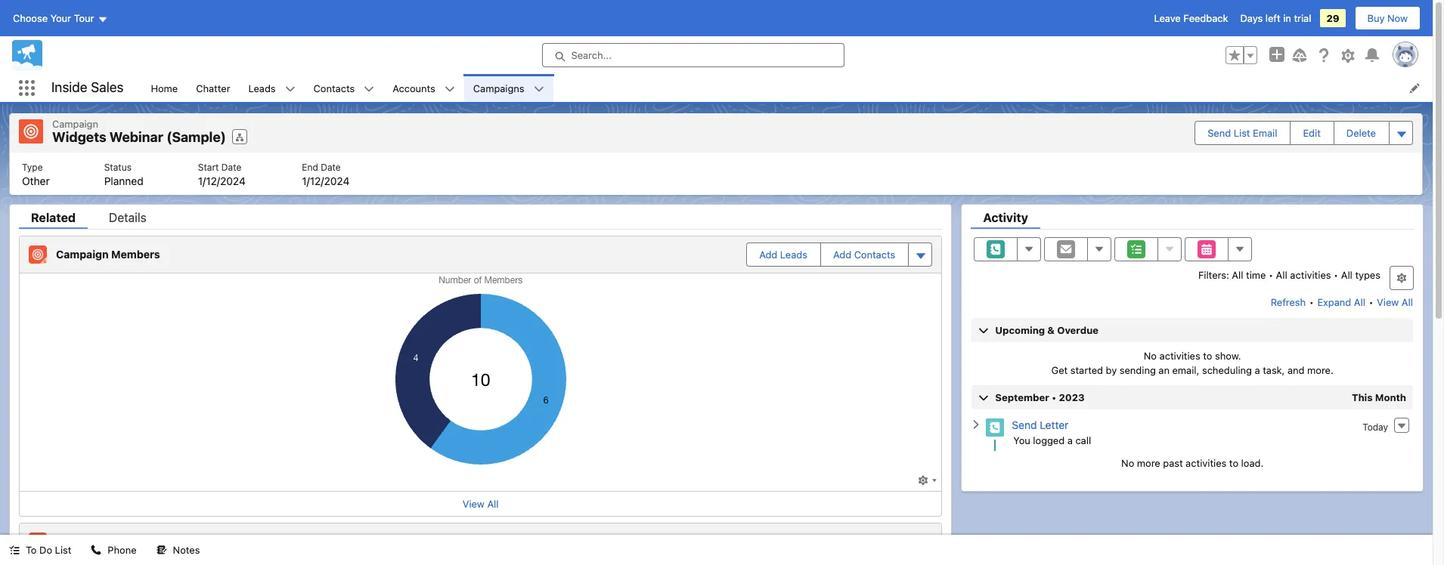 Task type: vqa. For each thing, say whether or not it's contained in the screenshot.
text default icon inside the THE TO DO LIST button
yes



Task type: describe. For each thing, give the bounding box(es) containing it.
home
[[151, 82, 178, 94]]

1 vertical spatial view
[[463, 498, 485, 510]]

to do list
[[26, 544, 71, 556]]

1 vertical spatial to
[[1229, 457, 1239, 469]]

month
[[1375, 391, 1406, 403]]

send letter link
[[1012, 419, 1069, 431]]

show.
[[1215, 350, 1241, 362]]

end date 1/12/2024
[[302, 161, 350, 187]]

more.
[[1307, 364, 1334, 377]]

choose
[[13, 12, 48, 24]]

related link
[[19, 211, 88, 229]]

text default image for campaigns
[[534, 84, 544, 94]]

0 vertical spatial activities
[[1290, 269, 1331, 281]]

members
[[111, 248, 160, 261]]

do
[[39, 544, 52, 556]]

1 vertical spatial view all link
[[463, 498, 499, 510]]

date for start date 1/12/2024
[[221, 161, 241, 173]]

(6+)
[[189, 535, 212, 548]]

call
[[1075, 434, 1091, 446]]

you
[[1013, 434, 1030, 446]]

past
[[1163, 457, 1183, 469]]

a inside the no activities to show. get started by sending an email, scheduling a task, and more.
[[1255, 364, 1260, 377]]

an
[[1159, 364, 1170, 377]]

buy
[[1367, 12, 1385, 24]]

expand all button
[[1317, 290, 1366, 314]]

sending
[[1120, 364, 1156, 377]]

load.
[[1241, 457, 1264, 469]]

september  •  2023
[[995, 391, 1085, 403]]

campaigns link
[[464, 74, 534, 102]]

logged call image
[[986, 419, 1004, 437]]

webinar
[[109, 129, 163, 145]]

status planned
[[104, 161, 143, 187]]

campaign members link
[[56, 248, 166, 261]]

29
[[1327, 12, 1339, 24]]

more
[[1137, 457, 1160, 469]]

to do list button
[[0, 535, 80, 566]]

no for activities
[[1144, 350, 1157, 362]]

0 vertical spatial list
[[1234, 127, 1250, 139]]

type
[[22, 161, 43, 173]]

list for 'leave feedback' link
[[142, 74, 1433, 102]]

days
[[1240, 12, 1263, 24]]

refresh button
[[1270, 290, 1307, 314]]

• down types
[[1369, 296, 1373, 308]]

add leads
[[759, 248, 807, 260]]

leads inside list item
[[248, 82, 276, 94]]

date for end date 1/12/2024
[[321, 161, 341, 173]]

get
[[1051, 364, 1068, 377]]

text default image inside to do list button
[[9, 545, 20, 556]]

by
[[1106, 364, 1117, 377]]

1 horizontal spatial view all link
[[1376, 290, 1414, 314]]

search...
[[571, 49, 612, 61]]

campaigns
[[473, 82, 524, 94]]

accounts list item
[[384, 74, 464, 102]]

buy now button
[[1355, 6, 1421, 30]]

0 vertical spatial view
[[1377, 296, 1399, 308]]

your
[[50, 12, 71, 24]]

campaigns list item
[[464, 74, 553, 102]]

send list email
[[1208, 127, 1277, 139]]

text default image inside "phone" button
[[91, 545, 102, 556]]

home link
[[142, 74, 187, 102]]

text default image for accounts
[[444, 84, 455, 94]]

• left 2023
[[1052, 391, 1057, 403]]

you logged a call
[[1013, 434, 1091, 446]]

add for add leads
[[759, 248, 777, 260]]

contacts link
[[304, 74, 364, 102]]

this
[[1352, 391, 1373, 403]]

choose your tour button
[[12, 6, 108, 30]]

opportunities
[[114, 535, 186, 548]]

this month
[[1352, 391, 1406, 403]]

filters: all time • all activities • all types
[[1198, 269, 1381, 281]]

• up expand
[[1334, 269, 1338, 281]]

expand
[[1317, 296, 1351, 308]]

activity link
[[971, 211, 1040, 229]]

text default image for contacts
[[364, 84, 374, 94]]

leave
[[1154, 12, 1181, 24]]

contact name element
[[240, 561, 461, 566]]

text default image
[[156, 545, 167, 556]]

• left expand
[[1309, 296, 1314, 308]]

view all
[[463, 498, 499, 510]]

and
[[1288, 364, 1305, 377]]

types
[[1355, 269, 1381, 281]]

to inside the no activities to show. get started by sending an email, scheduling a task, and more.
[[1203, 350, 1212, 362]]

to
[[26, 544, 37, 556]]

start date 1/12/2024
[[198, 161, 246, 187]]

status
[[104, 161, 132, 173]]

details link
[[97, 211, 158, 229]]

left
[[1266, 12, 1281, 24]]

amount element
[[682, 561, 902, 566]]

phone
[[108, 544, 137, 556]]

• right time on the top right of the page
[[1269, 269, 1273, 281]]

leads link
[[239, 74, 285, 102]]

text default image for leads
[[285, 84, 295, 94]]

upcoming & overdue
[[995, 324, 1099, 336]]

activity
[[983, 211, 1028, 224]]

buy now
[[1367, 12, 1408, 24]]

email
[[1253, 127, 1277, 139]]

leave feedback link
[[1154, 12, 1228, 24]]



Task type: locate. For each thing, give the bounding box(es) containing it.
activities inside the no activities to show. get started by sending an email, scheduling a task, and more.
[[1160, 350, 1200, 362]]

1/12/2024 for start date 1/12/2024
[[198, 174, 246, 187]]

notes
[[173, 544, 200, 556]]

to left show.
[[1203, 350, 1212, 362]]

leads inside "button"
[[780, 248, 807, 260]]

no activities to show. get started by sending an email, scheduling a task, and more.
[[1051, 350, 1334, 377]]

leads left the "add contacts" button
[[780, 248, 807, 260]]

overdue
[[1057, 324, 1099, 336]]

0 vertical spatial campaign
[[52, 118, 98, 130]]

list
[[1234, 127, 1250, 139], [55, 544, 71, 556]]

1 horizontal spatial list
[[1234, 127, 1250, 139]]

a left task,
[[1255, 364, 1260, 377]]

all
[[1232, 269, 1243, 281], [1276, 269, 1287, 281], [1341, 269, 1353, 281], [1354, 296, 1365, 308], [1402, 296, 1413, 308], [487, 498, 499, 510]]

0 horizontal spatial leads
[[248, 82, 276, 94]]

inside sales
[[51, 80, 124, 95]]

send
[[1208, 127, 1231, 139], [1012, 419, 1037, 431]]

1 horizontal spatial 1/12/2024
[[302, 174, 350, 187]]

2023
[[1059, 391, 1085, 403]]

2 add from the left
[[833, 248, 851, 260]]

(sample)
[[166, 129, 226, 145]]

list
[[142, 74, 1433, 102], [10, 152, 1422, 195]]

campaign down related link
[[56, 248, 109, 261]]

1 horizontal spatial to
[[1229, 457, 1239, 469]]

list right the do
[[55, 544, 71, 556]]

no inside the no activities to show. get started by sending an email, scheduling a task, and more.
[[1144, 350, 1157, 362]]

0 horizontal spatial contacts
[[313, 82, 355, 94]]

upcoming & overdue button
[[972, 318, 1413, 342]]

1 vertical spatial a
[[1067, 434, 1073, 446]]

add contacts button
[[821, 243, 908, 266]]

1 horizontal spatial view
[[1377, 296, 1399, 308]]

no left more
[[1121, 457, 1134, 469]]

choose your tour
[[13, 12, 94, 24]]

scheduling
[[1202, 364, 1252, 377]]

1 vertical spatial contacts
[[854, 248, 895, 260]]

planned
[[104, 174, 143, 187]]

activities up email,
[[1160, 350, 1200, 362]]

add contacts
[[833, 248, 895, 260]]

1 vertical spatial leads
[[780, 248, 807, 260]]

1 horizontal spatial send
[[1208, 127, 1231, 139]]

filters:
[[1198, 269, 1229, 281]]

september
[[995, 391, 1049, 403]]

campaign inside campaign members link
[[56, 248, 109, 261]]

0 vertical spatial view all link
[[1376, 290, 1414, 314]]

list containing other
[[10, 152, 1422, 195]]

related
[[31, 211, 76, 224]]

1 add from the left
[[759, 248, 777, 260]]

send for send letter
[[1012, 419, 1037, 431]]

1/12/2024 for end date 1/12/2024
[[302, 174, 350, 187]]

0 vertical spatial contacts
[[313, 82, 355, 94]]

0 horizontal spatial date
[[221, 161, 241, 173]]

revenue share element
[[461, 561, 682, 566]]

add for add contacts
[[833, 248, 851, 260]]

widgets
[[52, 129, 106, 145]]

campaign down inside
[[52, 118, 98, 130]]

text default image inside leads list item
[[285, 84, 295, 94]]

1 horizontal spatial date
[[321, 161, 341, 173]]

1 vertical spatial activities
[[1160, 350, 1200, 362]]

0 vertical spatial to
[[1203, 350, 1212, 362]]

1 horizontal spatial leads
[[780, 248, 807, 260]]

list containing home
[[142, 74, 1433, 102]]

0 vertical spatial a
[[1255, 364, 1260, 377]]

contacts
[[313, 82, 355, 94], [854, 248, 895, 260]]

a
[[1255, 364, 1260, 377], [1067, 434, 1073, 446]]

no more past activities to load.
[[1121, 457, 1264, 469]]

text default image inside campaigns list item
[[534, 84, 544, 94]]

contacts inside the "add contacts" button
[[854, 248, 895, 260]]

widgets webinar (sample)
[[52, 129, 226, 145]]

tour
[[74, 12, 94, 24]]

0 vertical spatial send
[[1208, 127, 1231, 139]]

logged
[[1033, 434, 1065, 446]]

1 horizontal spatial no
[[1144, 350, 1157, 362]]

activities right past
[[1186, 457, 1227, 469]]

0 horizontal spatial view
[[463, 498, 485, 510]]

contacts inside contacts link
[[313, 82, 355, 94]]

text default image left accounts
[[364, 84, 374, 94]]

1 vertical spatial campaign
[[56, 248, 109, 261]]

1/12/2024
[[198, 174, 246, 187], [302, 174, 350, 187]]

send left email
[[1208, 127, 1231, 139]]

send up you
[[1012, 419, 1037, 431]]

delete
[[1346, 127, 1376, 139]]

opportunity name element
[[20, 561, 240, 566]]

send inside send list email button
[[1208, 127, 1231, 139]]

start
[[198, 161, 219, 173]]

0 vertical spatial no
[[1144, 350, 1157, 362]]

0 vertical spatial leads
[[248, 82, 276, 94]]

text default image left to
[[9, 545, 20, 556]]

add leads button
[[747, 243, 820, 266]]

1 horizontal spatial add
[[833, 248, 851, 260]]

text default image inside accounts list item
[[444, 84, 455, 94]]

1 vertical spatial send
[[1012, 419, 1037, 431]]

1 date from the left
[[221, 161, 241, 173]]

send for send list email
[[1208, 127, 1231, 139]]

text default image
[[285, 84, 295, 94], [364, 84, 374, 94], [444, 84, 455, 94], [534, 84, 544, 94], [9, 545, 20, 556], [91, 545, 102, 556]]

2 1/12/2024 from the left
[[302, 174, 350, 187]]

edit button
[[1291, 122, 1333, 144]]

text default image right campaigns
[[534, 84, 544, 94]]

started
[[1070, 364, 1103, 377]]

leads right chatter
[[248, 82, 276, 94]]

0 horizontal spatial a
[[1067, 434, 1073, 446]]

chatter
[[196, 82, 230, 94]]

phone button
[[82, 535, 146, 566]]

add inside "button"
[[759, 248, 777, 260]]

0 horizontal spatial list
[[55, 544, 71, 556]]

leave feedback
[[1154, 12, 1228, 24]]

date inside end date 1/12/2024
[[321, 161, 341, 173]]

contacts list item
[[304, 74, 384, 102]]

0 vertical spatial list
[[142, 74, 1433, 102]]

in
[[1283, 12, 1291, 24]]

1 vertical spatial list
[[55, 544, 71, 556]]

date inside start date 1/12/2024
[[221, 161, 241, 173]]

end
[[302, 161, 318, 173]]

trial
[[1294, 12, 1311, 24]]

0 horizontal spatial to
[[1203, 350, 1212, 362]]

feedback
[[1184, 12, 1228, 24]]

delete button
[[1334, 122, 1388, 144]]

accounts link
[[384, 74, 444, 102]]

0 horizontal spatial send
[[1012, 419, 1037, 431]]

1 vertical spatial no
[[1121, 457, 1134, 469]]

today
[[1363, 422, 1388, 433]]

1 horizontal spatial contacts
[[854, 248, 895, 260]]

campaign for campaign
[[52, 118, 98, 130]]

0 horizontal spatial 1/12/2024
[[198, 174, 246, 187]]

1 1/12/2024 from the left
[[198, 174, 246, 187]]

0 horizontal spatial view all link
[[463, 498, 499, 510]]

refresh
[[1271, 296, 1306, 308]]

add inside button
[[833, 248, 851, 260]]

sales
[[91, 80, 124, 95]]

group
[[1226, 46, 1257, 64]]

activities up refresh button
[[1290, 269, 1331, 281]]

no more past activities to load. status
[[971, 457, 1414, 469]]

date right the start
[[221, 161, 241, 173]]

1/12/2024 down the start
[[198, 174, 246, 187]]

campaign members
[[56, 248, 160, 261]]

to left 'load.'
[[1229, 457, 1239, 469]]

1 vertical spatial list
[[10, 152, 1422, 195]]

no
[[1144, 350, 1157, 362], [1121, 457, 1134, 469]]

1 horizontal spatial a
[[1255, 364, 1260, 377]]

task,
[[1263, 364, 1285, 377]]

leads list item
[[239, 74, 304, 102]]

days left in trial
[[1240, 12, 1311, 24]]

text default image right accounts
[[444, 84, 455, 94]]

letter
[[1040, 419, 1069, 431]]

campaign for campaign members
[[56, 248, 109, 261]]

no up 'sending'
[[1144, 350, 1157, 362]]

list left email
[[1234, 127, 1250, 139]]

send letter
[[1012, 419, 1069, 431]]

2 date from the left
[[321, 161, 341, 173]]

text default image inside "contacts" list item
[[364, 84, 374, 94]]

search... button
[[542, 43, 844, 67]]

type other
[[22, 161, 50, 187]]

date
[[221, 161, 241, 173], [321, 161, 341, 173]]

email,
[[1172, 364, 1199, 377]]

add
[[759, 248, 777, 260], [833, 248, 851, 260]]

a left call
[[1067, 434, 1073, 446]]

refresh • expand all • view all
[[1271, 296, 1413, 308]]

1/12/2024 down end
[[302, 174, 350, 187]]

text default image left phone
[[91, 545, 102, 556]]

date right end
[[321, 161, 341, 173]]

send list email button
[[1196, 122, 1289, 144]]

time
[[1246, 269, 1266, 281]]

2 vertical spatial activities
[[1186, 457, 1227, 469]]

0 horizontal spatial add
[[759, 248, 777, 260]]

list for home link
[[10, 152, 1422, 195]]

no for more
[[1121, 457, 1134, 469]]

inside
[[51, 80, 87, 95]]

0 horizontal spatial no
[[1121, 457, 1134, 469]]

text default image left contacts link
[[285, 84, 295, 94]]

activities
[[1290, 269, 1331, 281], [1160, 350, 1200, 362], [1186, 457, 1227, 469]]

upcoming
[[995, 324, 1045, 336]]



